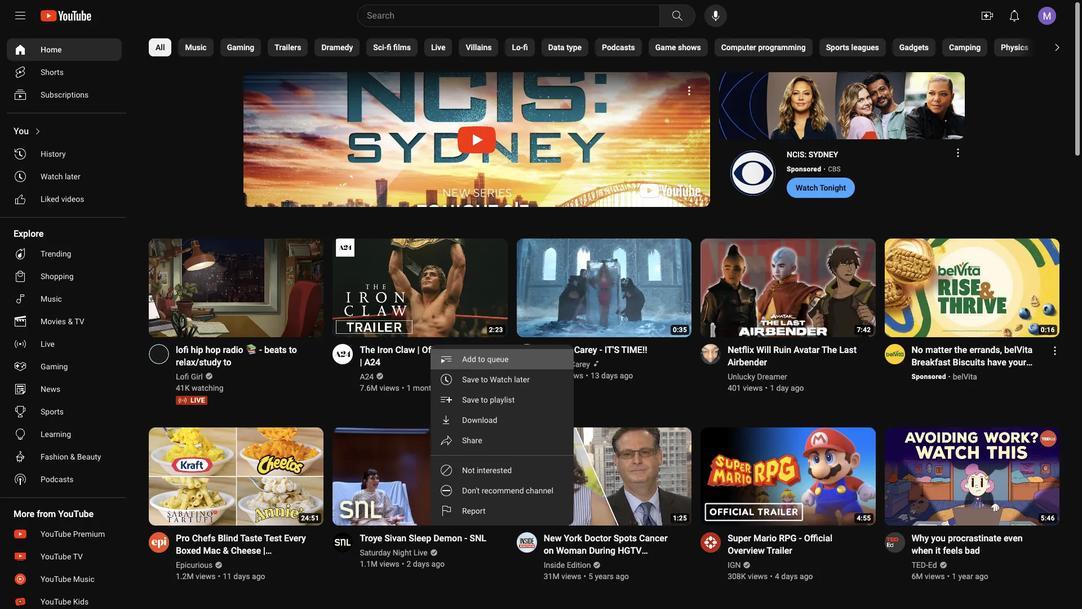 Task type: locate. For each thing, give the bounding box(es) containing it.
belvita up the have
[[1005, 344, 1033, 355]]

news
[[41, 385, 60, 394]]

save down the add
[[462, 375, 479, 384]]

- right 📚 at the left
[[259, 344, 262, 355]]

cbs link
[[829, 164, 842, 174]]

fi left data
[[524, 43, 528, 52]]

0 vertical spatial belvita
[[1005, 344, 1033, 355]]

2 fi from the left
[[524, 43, 528, 52]]

1 vertical spatial gaming
[[41, 362, 68, 371]]

liked
[[41, 195, 59, 204]]

views left 4
[[748, 572, 768, 581]]

1 horizontal spatial podcasts
[[602, 43, 635, 52]]

live down movies
[[41, 339, 55, 349]]

tab list
[[149, 32, 1083, 63]]

1 vertical spatial watch
[[796, 183, 819, 192]]

0 horizontal spatial |
[[263, 545, 266, 556]]

youtube premium
[[41, 530, 105, 539]]

1 vertical spatial tv
[[73, 552, 83, 561]]

0 horizontal spatial watch
[[41, 172, 63, 181]]

tab list containing all
[[149, 32, 1083, 63]]

sci-fi films
[[373, 43, 411, 52]]

blind
[[218, 533, 238, 544]]

0 vertical spatial your
[[1009, 357, 1027, 367]]

every
[[284, 533, 306, 544]]

7 minutes, 42 seconds element
[[857, 326, 872, 334]]

2 horizontal spatial watch
[[796, 183, 819, 192]]

biscuits
[[953, 357, 986, 367]]

to down "add to queue"
[[481, 375, 488, 384]]

1 vertical spatial save
[[462, 395, 479, 404]]

watch for watch tonight
[[796, 183, 819, 192]]

troye sivan sleep demon - snl
[[360, 533, 487, 544]]

2 save from the top
[[462, 395, 479, 404]]

subscriptions
[[41, 90, 89, 99]]

why
[[912, 533, 929, 544]]

cancer
[[639, 533, 668, 544]]

0 vertical spatial trailer
[[453, 344, 478, 355]]

shopping link
[[7, 265, 122, 288], [7, 265, 122, 288]]

& inside pro chefs blind taste test every boxed mac & cheese | epicurious
[[223, 545, 229, 556]]

fi left films
[[387, 43, 392, 52]]

to inside menu item
[[478, 355, 485, 364]]

4 days ago
[[775, 572, 813, 581]]

saturday night live image
[[333, 532, 353, 553]]

the inside the iron claw | official trailer hd | a24
[[360, 344, 375, 355]]

night
[[393, 548, 412, 557]]

ago right month
[[438, 383, 451, 392]]

the left last
[[822, 344, 838, 355]]

on
[[544, 545, 554, 556]]

2 vertical spatial music
[[73, 575, 95, 584]]

the iron claw | official trailer hd | a24 by a24 7,606,973 views 1 month ago 2 minutes, 23 seconds element
[[360, 344, 494, 369]]

last
[[840, 344, 857, 355]]

youtube down 'more from youtube'
[[41, 530, 71, 539]]

24:51 link
[[149, 427, 324, 527]]

watch inside option
[[490, 375, 512, 384]]

computer programming
[[722, 43, 806, 52]]

music right all
[[185, 43, 207, 52]]

sydney
[[809, 150, 839, 159]]

mariah up 6.7m
[[544, 360, 568, 369]]

1 horizontal spatial |
[[360, 357, 362, 367]]

2 vertical spatial watch
[[490, 375, 512, 384]]

sports for sports
[[41, 407, 64, 416]]

0 horizontal spatial trailer
[[453, 344, 478, 355]]

1 fi from the left
[[387, 43, 392, 52]]

physics
[[1002, 43, 1029, 52]]

0 vertical spatial &
[[68, 317, 73, 326]]

2 horizontal spatial live
[[431, 43, 446, 52]]

your right the have
[[1009, 357, 1027, 367]]

6m views
[[912, 572, 945, 581]]

1 horizontal spatial your
[[1009, 357, 1027, 367]]

views down inside edition link
[[562, 572, 582, 581]]

save to watch later option
[[431, 369, 574, 390]]

& for beauty
[[70, 452, 75, 461]]

watch tonight
[[796, 183, 847, 192]]

1 vertical spatial mariah
[[544, 360, 568, 369]]

| right the "claw" at the bottom of page
[[418, 344, 420, 355]]

podcasts right type
[[602, 43, 635, 52]]

mariah for mariah carey - it's time!!
[[544, 344, 572, 355]]

1 vertical spatial |
[[360, 357, 362, 367]]

learning
[[41, 430, 71, 439]]

0 horizontal spatial official
[[422, 344, 451, 355]]

youtube up youtube music
[[41, 552, 71, 561]]

0 vertical spatial sports
[[827, 43, 850, 52]]

0 horizontal spatial later
[[65, 172, 80, 181]]

views right 7.6m
[[380, 383, 400, 392]]

youtube for kids
[[41, 597, 71, 606]]

ted-ed link
[[912, 560, 938, 571]]

the left iron
[[360, 344, 375, 355]]

2 vertical spatial &
[[223, 545, 229, 556]]

carey for mariah carey
[[570, 360, 590, 369]]

to right the add
[[478, 355, 485, 364]]

youtube kids
[[41, 597, 89, 606]]

cbs
[[829, 165, 841, 173]]

even
[[1004, 533, 1023, 544]]

0 vertical spatial watch
[[41, 172, 63, 181]]

youtube up the youtube premium
[[58, 509, 94, 519]]

podcasts down fashion
[[41, 475, 74, 484]]

fi
[[387, 43, 392, 52], [524, 43, 528, 52]]

mariah carey image
[[517, 344, 537, 364]]

| inside pro chefs blind taste test every boxed mac & cheese | epicurious
[[263, 545, 266, 556]]

4 minutes, 55 seconds element
[[857, 514, 872, 522]]

mariah up 'mariah carey'
[[544, 344, 572, 355]]

1 left year
[[953, 572, 957, 581]]

official right the rpg
[[805, 533, 833, 544]]

ign image
[[701, 532, 721, 553]]

1 vertical spatial later
[[514, 375, 530, 384]]

iron
[[378, 344, 393, 355]]

views down saturday night live
[[380, 560, 400, 569]]

1 horizontal spatial live
[[414, 548, 428, 557]]

a24 up the a24 link
[[365, 357, 381, 367]]

1 mariah from the top
[[544, 344, 572, 355]]

tonight
[[820, 183, 847, 192]]

0 horizontal spatial live
[[41, 339, 55, 349]]

mariah carey - it's time!! by mariah carey 6,750,816 views 13 days ago 35 seconds element
[[544, 344, 648, 356]]

views for chefs
[[196, 572, 216, 581]]

1 horizontal spatial gaming
[[227, 43, 254, 52]]

when
[[912, 545, 934, 556]]

your down biscuits
[[954, 369, 972, 380]]

1 horizontal spatial sports
[[827, 43, 850, 52]]

24:51
[[301, 514, 319, 522]]

podcasts
[[602, 43, 635, 52], [41, 475, 74, 484]]

music up kids
[[73, 575, 95, 584]]

trailer inside super mario rpg - official overview trailer
[[767, 545, 793, 556]]

youtube for music
[[41, 575, 71, 584]]

2 horizontal spatial music
[[185, 43, 207, 52]]

16 seconds element
[[1041, 326, 1056, 334]]

1 vertical spatial a24
[[360, 372, 374, 381]]

- right the rpg
[[799, 533, 802, 544]]

1 vertical spatial trailer
[[767, 545, 793, 556]]

1 left month
[[407, 383, 411, 392]]

pro chefs blind taste test every boxed mac & cheese | epicurious
[[176, 533, 306, 569]]

views for york
[[562, 572, 582, 581]]

pro chefs blind taste test every boxed mac & cheese | epicurious by epicurious 1,209,032 views 11 days ago 24 minutes element
[[176, 532, 310, 569]]

save for save to watch later
[[462, 375, 479, 384]]

0 horizontal spatial sports
[[41, 407, 64, 416]]

1 vertical spatial &
[[70, 452, 75, 461]]

trailer left hd
[[453, 344, 478, 355]]

0 horizontal spatial the
[[360, 344, 375, 355]]

&
[[68, 317, 73, 326], [70, 452, 75, 461], [223, 545, 229, 556]]

ago right the day
[[791, 383, 804, 392]]

new york doctor spots cancer on woman during hgtv appearance link
[[544, 532, 678, 569]]

official inside the iron claw | official trailer hd | a24
[[422, 344, 451, 355]]

lofi hip hop radio 📚 - beats to relax/study to
[[176, 344, 297, 367]]

live status
[[176, 396, 207, 405]]

1.2m views
[[176, 572, 216, 581]]

2 horizontal spatial 1
[[953, 572, 957, 581]]

watch for watch later
[[41, 172, 63, 181]]

2 mariah from the top
[[544, 360, 568, 369]]

not interested
[[462, 466, 512, 475]]

unlucky dreamer image
[[701, 344, 721, 364]]

1 epicurious from the top
[[176, 558, 218, 569]]

ago for taste
[[252, 572, 265, 581]]

not interested option
[[431, 460, 574, 480]]

1 horizontal spatial later
[[514, 375, 530, 384]]

1 vertical spatial belvita
[[953, 372, 978, 381]]

later inside option
[[514, 375, 530, 384]]

2 vertical spatial live
[[414, 548, 428, 557]]

& left beauty
[[70, 452, 75, 461]]

41k
[[176, 383, 190, 392]]

1 save from the top
[[462, 375, 479, 384]]

to right beats
[[289, 344, 297, 355]]

0 horizontal spatial podcasts
[[41, 475, 74, 484]]

ago right 4
[[800, 572, 813, 581]]

& right movies
[[68, 317, 73, 326]]

taste
[[240, 533, 262, 544]]

| up the a24 link
[[360, 357, 362, 367]]

0 vertical spatial mariah
[[544, 344, 572, 355]]

lofi girl
[[176, 372, 203, 381]]

super mario rpg - official overview trailer
[[728, 533, 833, 556]]

views down mariah carey link in the right of the page
[[564, 371, 584, 380]]

tv
[[75, 317, 84, 326], [73, 552, 83, 561]]

live
[[431, 43, 446, 52], [41, 339, 55, 349], [414, 548, 428, 557]]

1 for procrastinate
[[953, 572, 957, 581]]

list box
[[431, 345, 574, 526]]

inside edition link
[[544, 560, 592, 571]]

youtube tv link
[[7, 545, 122, 568], [7, 545, 122, 568]]

1 horizontal spatial music
[[73, 575, 95, 584]]

1.2m
[[176, 572, 194, 581]]

tv down the youtube premium
[[73, 552, 83, 561]]

401
[[728, 383, 741, 392]]

- inside lofi hip hop radio 📚 - beats to relax/study to
[[259, 344, 262, 355]]

videos
[[61, 195, 84, 204]]

0 vertical spatial tv
[[75, 317, 84, 326]]

a24 up 7.6m
[[360, 372, 374, 381]]

ago right "years"
[[616, 572, 629, 581]]

explore
[[14, 228, 44, 239]]

ago right year
[[976, 572, 989, 581]]

later down mariah carey "image"
[[514, 375, 530, 384]]

leagues
[[852, 43, 880, 52]]

sponsored down ncis:
[[787, 165, 822, 173]]

why you procrastinate even when it feels bad
[[912, 533, 1023, 556]]

1 vertical spatial sports
[[41, 407, 64, 416]]

0 vertical spatial save
[[462, 375, 479, 384]]

0 vertical spatial official
[[422, 344, 451, 355]]

watch down history
[[41, 172, 63, 181]]

1 vertical spatial official
[[805, 533, 833, 544]]

ign link
[[728, 560, 742, 571]]

text
[[1049, 43, 1065, 52]]

0 horizontal spatial your
[[954, 369, 972, 380]]

girl
[[191, 372, 203, 381]]

0 horizontal spatial music
[[41, 294, 62, 303]]

1 horizontal spatial watch
[[490, 375, 512, 384]]

live link
[[7, 333, 122, 355], [7, 333, 122, 355]]

day
[[777, 383, 789, 392]]

0 horizontal spatial fi
[[387, 43, 392, 52]]

gaming
[[227, 43, 254, 52], [41, 362, 68, 371]]

views
[[564, 371, 584, 380], [380, 383, 400, 392], [743, 383, 763, 392], [380, 560, 400, 569], [196, 572, 216, 581], [562, 572, 582, 581], [748, 572, 768, 581], [925, 572, 945, 581]]

add to queue menu item
[[431, 349, 574, 369]]

0 horizontal spatial gaming
[[41, 362, 68, 371]]

during
[[589, 545, 616, 556]]

belvita inside no matter the errands, belvita breakfast biscuits have your back. and your tastebuds.
[[1005, 344, 1033, 355]]

tv right movies
[[75, 317, 84, 326]]

days right 2
[[413, 560, 430, 569]]

1 vertical spatial podcasts
[[41, 475, 74, 484]]

youtube down youtube tv
[[41, 575, 71, 584]]

1 the from the left
[[360, 344, 375, 355]]

1 horizontal spatial official
[[805, 533, 833, 544]]

the inside netflix will ruin avatar the last airbender
[[822, 344, 838, 355]]

save up download
[[462, 395, 479, 404]]

0 vertical spatial gaming
[[227, 43, 254, 52]]

ago down cheese on the left bottom of page
[[252, 572, 265, 581]]

& down blind
[[223, 545, 229, 556]]

report
[[462, 506, 486, 515]]

to for save to watch later
[[481, 375, 488, 384]]

add to queue
[[462, 355, 509, 364]]

youtube left kids
[[41, 597, 71, 606]]

youtube for tv
[[41, 552, 71, 561]]

1 vertical spatial sponsored
[[912, 373, 947, 380]]

lofi
[[176, 344, 189, 355]]

york
[[564, 533, 582, 544]]

to for save to playlist
[[481, 395, 488, 404]]

a24
[[365, 357, 381, 367], [360, 372, 374, 381]]

views down epicurious link
[[196, 572, 216, 581]]

later up videos
[[65, 172, 80, 181]]

0 horizontal spatial 1
[[407, 383, 411, 392]]

2 horizontal spatial |
[[418, 344, 420, 355]]

views down ed
[[925, 572, 945, 581]]

carey up mariah carey link in the right of the page
[[574, 344, 597, 355]]

0 vertical spatial |
[[418, 344, 420, 355]]

ago down time!!
[[620, 371, 633, 380]]

views down unlucky dreamer
[[743, 383, 763, 392]]

shows
[[678, 43, 701, 52]]

0 vertical spatial live
[[431, 43, 446, 52]]

days right 4
[[782, 572, 798, 581]]

sports down news
[[41, 407, 64, 416]]

0 horizontal spatial sponsored
[[787, 165, 822, 173]]

1 left the day
[[770, 383, 775, 392]]

1.1m views
[[360, 560, 400, 569]]

don't recommend channel option
[[431, 480, 574, 501]]

avatar image image
[[1039, 7, 1057, 25]]

sponsored down breakfast
[[912, 373, 947, 380]]

watch left tonight
[[796, 183, 819, 192]]

unlucky dreamer
[[728, 372, 788, 381]]

5 years ago
[[589, 572, 629, 581]]

1 vertical spatial carey
[[570, 360, 590, 369]]

home link
[[7, 38, 122, 61], [7, 38, 122, 61]]

2 the from the left
[[822, 344, 838, 355]]

boxed
[[176, 545, 201, 556]]

gaming left trailers
[[227, 43, 254, 52]]

belvita down biscuits
[[953, 372, 978, 381]]

None search field
[[337, 5, 698, 27]]

1 horizontal spatial belvita
[[1005, 344, 1033, 355]]

days for blind
[[234, 572, 250, 581]]

to left playlist at left bottom
[[481, 395, 488, 404]]

0 vertical spatial a24
[[365, 357, 381, 367]]

days right 11
[[234, 572, 250, 581]]

days right 13
[[602, 371, 618, 380]]

liked videos link
[[7, 188, 122, 210], [7, 188, 122, 210]]

5 minutes, 46 seconds element
[[1041, 514, 1056, 522]]

ago down demon
[[432, 560, 445, 569]]

month
[[413, 383, 436, 392]]

1 horizontal spatial trailer
[[767, 545, 793, 556]]

gaming up news
[[41, 362, 68, 371]]

will
[[757, 344, 772, 355]]

list box containing add to queue
[[431, 345, 574, 526]]

later
[[65, 172, 80, 181], [514, 375, 530, 384]]

0:35
[[673, 326, 687, 334]]

official inside super mario rpg - official overview trailer
[[805, 533, 833, 544]]

0 vertical spatial carey
[[574, 344, 597, 355]]

1 horizontal spatial 1
[[770, 383, 775, 392]]

views for mario
[[748, 572, 768, 581]]

no matter the errands, belvita breakfast biscuits have your back. and your tastebuds.
[[912, 344, 1033, 380]]

new york doctor spots cancer on woman during hgtv appearance by inside edition 31,363,759 views 5 years ago 1 minute, 25 seconds element
[[544, 532, 678, 569]]

music up movies
[[41, 294, 62, 303]]

live right films
[[431, 43, 446, 52]]

1 vertical spatial live
[[41, 339, 55, 349]]

sports left leagues at right top
[[827, 43, 850, 52]]

2 vertical spatial |
[[263, 545, 266, 556]]

1 horizontal spatial fi
[[524, 43, 528, 52]]

report option
[[431, 501, 574, 521]]

liked videos
[[41, 195, 84, 204]]

1 horizontal spatial the
[[822, 344, 838, 355]]

trailer down the rpg
[[767, 545, 793, 556]]

live up 2 days ago
[[414, 548, 428, 557]]

official for -
[[805, 533, 833, 544]]

1 for ruin
[[770, 383, 775, 392]]

1:25
[[673, 514, 687, 522]]

0 vertical spatial music
[[185, 43, 207, 52]]

watch down add to queue option
[[490, 375, 512, 384]]

add to queue option
[[431, 349, 574, 369]]

ted ed image
[[885, 532, 905, 553]]

official right the "claw" at the bottom of page
[[422, 344, 451, 355]]

shorts
[[41, 68, 64, 77]]

| down test
[[263, 545, 266, 556]]

ruin
[[774, 344, 792, 355]]

carey up 6.7m views
[[570, 360, 590, 369]]

0 vertical spatial podcasts
[[602, 43, 635, 52]]

hop
[[206, 344, 221, 355]]



Task type: vqa. For each thing, say whether or not it's contained in the screenshot.
812K
no



Task type: describe. For each thing, give the bounding box(es) containing it.
relax/study
[[176, 357, 221, 367]]

fi for sci-
[[387, 43, 392, 52]]

game
[[656, 43, 676, 52]]

inside edition image
[[517, 532, 537, 553]]

netflix will ruin avatar the last airbender
[[728, 344, 857, 367]]

netflix will ruin avatar the last airbender link
[[728, 344, 863, 369]]

sports for sports leagues
[[827, 43, 850, 52]]

1 horizontal spatial sponsored
[[912, 373, 947, 380]]

13
[[591, 371, 600, 380]]

demon
[[434, 533, 462, 544]]

channel
[[526, 486, 554, 495]]

dreamer
[[758, 372, 788, 381]]

7.6m views
[[360, 383, 400, 392]]

1 vertical spatial music
[[41, 294, 62, 303]]

ago for avatar
[[791, 383, 804, 392]]

procrastinate
[[948, 533, 1002, 544]]

5:46 link
[[885, 427, 1060, 527]]

1 minute, 25 seconds element
[[673, 514, 687, 522]]

mac
[[203, 545, 221, 556]]

year
[[959, 572, 974, 581]]

dramedy
[[322, 43, 353, 52]]

ago for it's
[[620, 371, 633, 380]]

trailer inside the iron claw | official trailer hd | a24
[[453, 344, 478, 355]]

share option
[[431, 430, 574, 451]]

Watch Tonight text field
[[796, 183, 847, 192]]

feels
[[944, 545, 963, 556]]

films
[[394, 43, 411, 52]]

ago for -
[[800, 572, 813, 581]]

go to channel: belvita. element
[[953, 372, 978, 381]]

download option
[[431, 410, 574, 430]]

snl
[[470, 533, 487, 544]]

the
[[955, 344, 968, 355]]

history
[[41, 149, 66, 158]]

test
[[264, 533, 282, 544]]

not
[[462, 466, 475, 475]]

& for tv
[[68, 317, 73, 326]]

lofi girl link
[[176, 371, 204, 382]]

save to playlist
[[462, 395, 515, 404]]

- inside super mario rpg - official overview trailer
[[799, 533, 802, 544]]

mariah for mariah carey
[[544, 360, 568, 369]]

watching
[[192, 383, 224, 392]]

it
[[936, 545, 941, 556]]

- left snl
[[465, 533, 468, 544]]

1:25 link
[[517, 427, 692, 527]]

radio
[[223, 344, 243, 355]]

netflix
[[728, 344, 755, 355]]

- left it's
[[600, 344, 603, 355]]

super mario rpg - official overview trailer link
[[728, 532, 863, 557]]

to down radio
[[224, 357, 232, 367]]

a24 link
[[360, 371, 375, 382]]

11
[[223, 572, 232, 581]]

inside
[[544, 561, 565, 570]]

ncis: sydney
[[787, 150, 839, 159]]

308k views
[[728, 572, 768, 581]]

a24 inside the iron claw | official trailer hd | a24
[[365, 357, 381, 367]]

lo-
[[512, 43, 524, 52]]

more
[[14, 509, 35, 519]]

days for -
[[602, 371, 618, 380]]

recommend
[[482, 486, 524, 495]]

0 horizontal spatial belvita
[[953, 372, 978, 381]]

spots
[[614, 533, 637, 544]]

airbender
[[728, 357, 768, 367]]

1 year ago
[[953, 572, 989, 581]]

to for add to queue
[[478, 355, 485, 364]]

type
[[567, 43, 582, 52]]

hd
[[481, 344, 493, 355]]

views for will
[[743, 383, 763, 392]]

lofi
[[176, 372, 189, 381]]

views for iron
[[380, 383, 400, 392]]

inside edition
[[544, 561, 591, 570]]

doctor
[[585, 533, 612, 544]]

Search text field
[[367, 8, 658, 23]]

the iron claw | official trailer hd | a24
[[360, 344, 493, 367]]

0:16 link
[[885, 239, 1060, 338]]

35 seconds element
[[673, 326, 687, 334]]

avatar
[[794, 344, 820, 355]]

troye sivan sleep demon - snl link
[[360, 532, 487, 545]]

0 vertical spatial sponsored
[[787, 165, 822, 173]]

super mario rpg - official overview trailer by ign 308,314 views 4 days ago 4 minutes, 55 seconds element
[[728, 532, 863, 557]]

villains
[[466, 43, 492, 52]]

cheese
[[231, 545, 261, 556]]

views for you
[[925, 572, 945, 581]]

2 epicurious from the top
[[176, 561, 213, 570]]

watch tonight link
[[787, 178, 856, 198]]

edition
[[567, 561, 591, 570]]

0 vertical spatial later
[[65, 172, 80, 181]]

saturday
[[360, 548, 391, 557]]

game shows
[[656, 43, 701, 52]]

308k
[[728, 572, 746, 581]]

ago for spots
[[616, 572, 629, 581]]

ago for demon
[[432, 560, 445, 569]]

epicurious inside pro chefs blind taste test every boxed mac & cheese | epicurious
[[176, 558, 218, 569]]

views for carey
[[564, 371, 584, 380]]

31m views
[[544, 572, 582, 581]]

fi for lo-
[[524, 43, 528, 52]]

ago for |
[[438, 383, 451, 392]]

add
[[462, 355, 476, 364]]

it's
[[605, 344, 620, 355]]

claw
[[396, 344, 415, 355]]

don't
[[462, 486, 480, 495]]

sivan
[[385, 533, 407, 544]]

new
[[544, 533, 562, 544]]

troye sivan sleep demon - snl by saturday night live 1,178,983 views 2 days ago 5 minutes, 10 seconds element
[[360, 532, 487, 545]]

camping
[[950, 43, 981, 52]]

go to channel: belvita. image
[[885, 344, 905, 364]]

woman
[[556, 545, 587, 556]]

official for |
[[422, 344, 451, 355]]

ncis:
[[787, 150, 807, 159]]

save to playlist option
[[431, 390, 574, 410]]

1.1m
[[360, 560, 378, 569]]

2 minutes, 23 seconds element
[[489, 326, 503, 334]]

carey for mariah carey - it's time!!
[[574, 344, 597, 355]]

have
[[988, 357, 1007, 367]]

sleep
[[409, 533, 431, 544]]

days for sleep
[[413, 560, 430, 569]]

days for rpg
[[782, 572, 798, 581]]

movies
[[41, 317, 66, 326]]

lofi hip hop radio 📚 - beats to relax/study to by lofi girl 298,841,028 views element
[[176, 344, 310, 369]]

1 vertical spatial your
[[954, 369, 972, 380]]

podcasts inside tab list
[[602, 43, 635, 52]]

ago for even
[[976, 572, 989, 581]]

epicurious image
[[149, 532, 169, 553]]

home
[[41, 45, 62, 54]]

mariah carey - it's time!! link
[[544, 344, 648, 356]]

time!!
[[622, 344, 648, 355]]

youtube for premium
[[41, 530, 71, 539]]

lofi girl image
[[149, 344, 169, 364]]

1 for claw
[[407, 383, 411, 392]]

24 minutes, 51 seconds element
[[301, 514, 319, 522]]

a24 image
[[333, 344, 353, 364]]

pro chefs blind taste test every boxed mac & cheese | epicurious link
[[176, 532, 310, 569]]

views for sivan
[[380, 560, 400, 569]]

mario
[[754, 533, 777, 544]]

interested
[[477, 466, 512, 475]]

kids
[[73, 597, 89, 606]]

netflix will ruin avatar the last airbender by unlucky dreamer 401 views 1 day ago 7 minutes, 42 seconds element
[[728, 344, 863, 369]]

6m
[[912, 572, 923, 581]]

why you procrastinate even when it feels bad by ted-ed 6,082,361 views 1 year ago 5 minutes, 46 seconds element
[[912, 532, 1047, 557]]

save for save to playlist
[[462, 395, 479, 404]]

pro
[[176, 533, 190, 544]]

premium
[[73, 530, 105, 539]]



